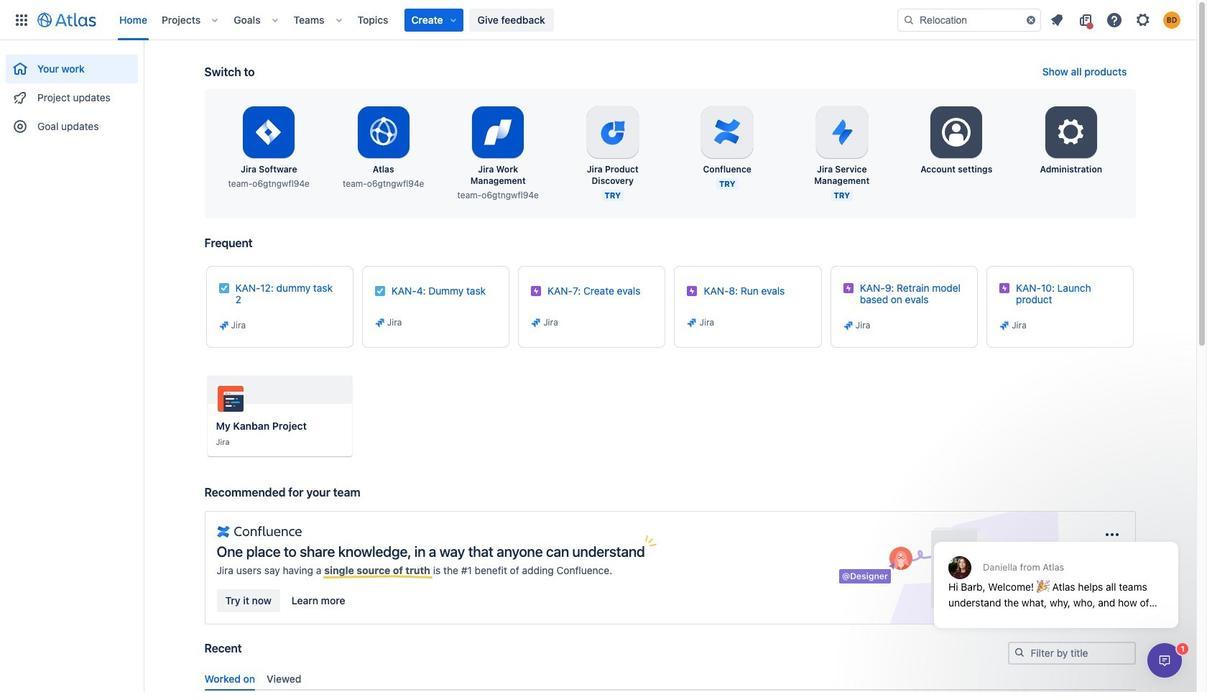 Task type: describe. For each thing, give the bounding box(es) containing it.
0 vertical spatial dialog
[[928, 507, 1186, 639]]

1 vertical spatial dialog
[[1148, 643, 1183, 678]]

2 settings image from the left
[[1055, 115, 1089, 150]]

account image
[[1164, 11, 1181, 28]]

2 horizontal spatial jira image
[[843, 320, 855, 331]]

Filter by title field
[[1010, 643, 1135, 664]]

search image
[[904, 14, 915, 26]]

1 settings image from the left
[[940, 115, 974, 150]]

cross-flow recommendation banner element
[[205, 485, 1136, 642]]



Task type: vqa. For each thing, say whether or not it's contained in the screenshot.
Confluence image
yes



Task type: locate. For each thing, give the bounding box(es) containing it.
1 horizontal spatial settings image
[[1055, 115, 1089, 150]]

clear search session image
[[1026, 14, 1038, 26]]

tab list
[[199, 667, 1142, 691]]

help image
[[1107, 11, 1124, 28]]

top element
[[9, 0, 898, 40]]

Search field
[[898, 8, 1042, 31]]

notifications image
[[1049, 11, 1066, 28]]

group
[[6, 40, 138, 145]]

banner
[[0, 0, 1197, 40]]

1 horizontal spatial jira image
[[687, 317, 698, 329]]

settings image
[[1135, 11, 1153, 28]]

confluence image
[[217, 523, 302, 541], [217, 523, 302, 541]]

search image
[[1014, 647, 1026, 659]]

jira image
[[374, 317, 386, 329], [687, 317, 698, 329], [843, 320, 855, 331]]

None search field
[[898, 8, 1042, 31]]

0 horizontal spatial settings image
[[940, 115, 974, 150]]

0 horizontal spatial jira image
[[374, 317, 386, 329]]

switch to... image
[[13, 11, 30, 28]]

jira image
[[374, 317, 386, 329], [531, 317, 542, 329], [531, 317, 542, 329], [687, 317, 698, 329], [218, 320, 230, 331], [218, 320, 230, 331], [843, 320, 855, 331], [1000, 320, 1011, 331], [1000, 320, 1011, 331]]

dialog
[[928, 507, 1186, 639], [1148, 643, 1183, 678]]

settings image
[[940, 115, 974, 150], [1055, 115, 1089, 150]]



